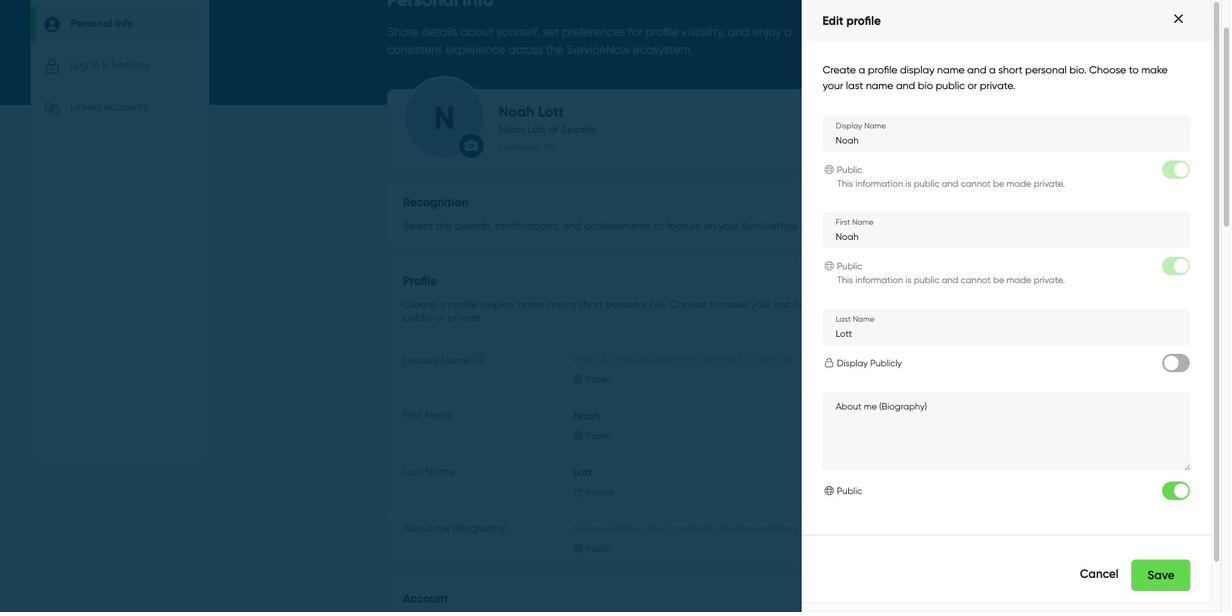Task type: locate. For each thing, give the bounding box(es) containing it.
enjoy
[[752, 25, 781, 39]]

and right certifications,
[[562, 220, 582, 232]]

your
[[719, 220, 739, 232]]

yourself,
[[497, 25, 540, 39]]

set
[[543, 25, 559, 39]]

1 vertical spatial and
[[562, 220, 582, 232]]

servicenow
[[567, 42, 630, 56], [742, 220, 798, 232]]

servicenow right the your
[[742, 220, 798, 232]]

1 vertical spatial the
[[436, 220, 452, 232]]

1 horizontal spatial servicenow
[[742, 220, 798, 232]]

to
[[654, 220, 664, 232]]

recognition
[[403, 195, 468, 210]]

servicenow down preferences
[[567, 42, 630, 56]]

1 vertical spatial noah
[[499, 123, 525, 136]]

profile
[[645, 25, 679, 39]]

select the awards, certifications, and achievements to feature on your servicenow profile.
[[403, 220, 832, 232]]

achievements
[[584, 220, 651, 232]]

0 vertical spatial noah
[[499, 103, 534, 121]]

0 vertical spatial servicenow
[[567, 42, 630, 56]]

and
[[728, 25, 749, 39], [562, 220, 582, 232]]

the down set
[[546, 42, 564, 56]]

lott up of
[[538, 103, 564, 121]]

0 horizontal spatial servicenow
[[567, 42, 630, 56]]

0 vertical spatial the
[[546, 42, 564, 56]]

lott
[[538, 103, 564, 121], [527, 123, 546, 136]]

1 vertical spatial lott
[[527, 123, 546, 136]]

and left enjoy
[[728, 25, 749, 39]]

the
[[546, 42, 564, 56], [436, 220, 452, 232]]

a
[[784, 25, 792, 39]]

and inside share details about yourself, set preferences for profile visibility, and enjoy a consistent experience across the servicenow ecosystem.
[[728, 25, 749, 39]]

select
[[403, 220, 433, 232]]

lott left of
[[527, 123, 546, 136]]

0 vertical spatial lott
[[538, 103, 564, 121]]

the down recognition
[[436, 220, 452, 232]]

consistent
[[387, 42, 442, 56]]

noah
[[499, 103, 534, 121], [499, 123, 525, 136]]

0 horizontal spatial the
[[436, 220, 452, 232]]

1 vertical spatial servicenow
[[742, 220, 798, 232]]

secrets
[[561, 123, 596, 136]]

1 horizontal spatial the
[[546, 42, 564, 56]]

across
[[508, 42, 543, 56]]

0 vertical spatial and
[[728, 25, 749, 39]]

share details about yourself, set preferences for profile visibility, and enjoy a consistent experience across the servicenow ecosystem.
[[387, 25, 792, 56]]

details
[[421, 25, 457, 39]]

on
[[704, 220, 716, 232]]

1 horizontal spatial and
[[728, 25, 749, 39]]

for
[[628, 25, 643, 39]]

certifications,
[[495, 220, 560, 232]]



Task type: vqa. For each thing, say whether or not it's contained in the screenshot.
ServiceNow in the Share Details About Yourself, Set Preferences For Profile Visibility, And Enjoy A Consistent Experience Across The Servicenow Ecosystem.
yes



Task type: describe. For each thing, give the bounding box(es) containing it.
us
[[544, 142, 555, 152]]

of
[[549, 123, 558, 136]]

1 noah from the top
[[499, 103, 534, 121]]

about
[[460, 25, 494, 39]]

feature
[[666, 220, 701, 232]]

preferences
[[562, 25, 625, 39]]

servicenow inside share details about yourself, set preferences for profile visibility, and enjoy a consistent experience across the servicenow ecosystem.
[[567, 42, 630, 56]]

noah lott noah lott of secrets california, us
[[499, 103, 596, 152]]

awards,
[[455, 220, 493, 232]]

ecosystem.
[[633, 42, 693, 56]]

experience
[[445, 42, 505, 56]]

0 horizontal spatial and
[[562, 220, 582, 232]]

visibility,
[[682, 25, 725, 39]]

the inside share details about yourself, set preferences for profile visibility, and enjoy a consistent experience across the servicenow ecosystem.
[[546, 42, 564, 56]]

2 noah from the top
[[499, 123, 525, 136]]

profile.
[[801, 220, 832, 232]]

share
[[387, 25, 418, 39]]

california,
[[499, 142, 541, 152]]

n
[[434, 98, 455, 138]]



